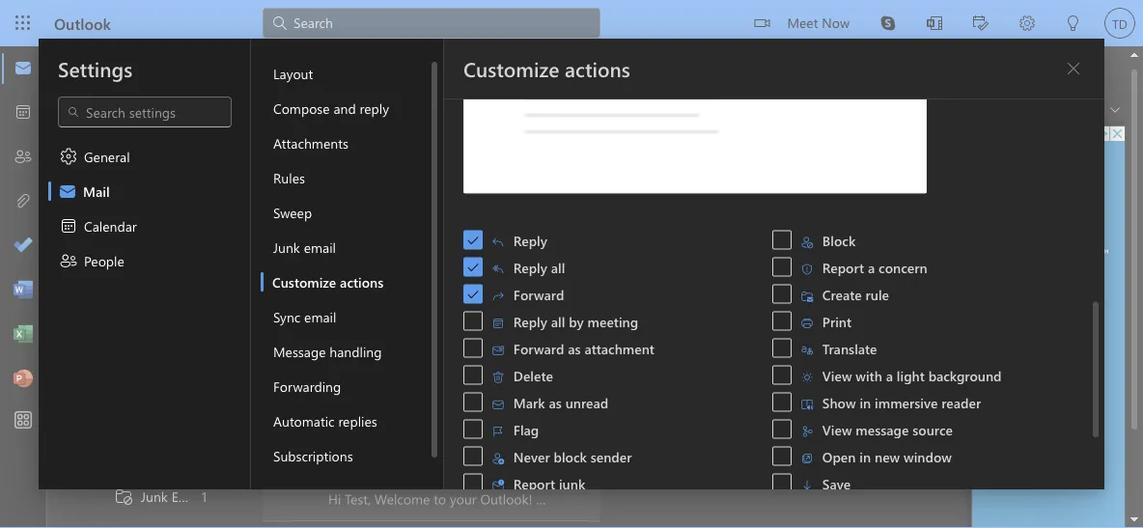 Task type: locate. For each thing, give the bounding box(es) containing it.
all left by
[[551, 312, 565, 330]]

 left 
[[467, 287, 480, 301]]

0 horizontal spatial report
[[514, 475, 556, 492]]

help inside  help
[[92, 91, 120, 109]]

1 vertical spatial forward
[[514, 339, 565, 357]]

1 vertical spatial outlook
[[164, 91, 212, 109]]

1 10/2 from the top
[[535, 280, 558, 296]]

 left ""
[[467, 233, 480, 247]]

all up  forward at left bottom
[[551, 258, 565, 276]]

thu
[[513, 472, 532, 488]]

0 vertical spatial as
[[568, 339, 581, 357]]

2 microsoft account team from the top
[[328, 338, 470, 356]]

0 vertical spatial 10/2
[[535, 280, 558, 296]]

0 horizontal spatial a
[[868, 258, 876, 276]]

in right open
[[860, 448, 872, 465]]

favorites tree
[[70, 122, 225, 400]]

1 horizontal spatial verification
[[622, 154, 700, 175]]

mon up the 
[[803, 231, 827, 247]]

by
[[569, 312, 584, 330]]

1 horizontal spatial  button
[[889, 139, 937, 170]]

powerpoint image
[[14, 370, 33, 389]]

0 horizontal spatial 
[[89, 140, 104, 155]]


[[492, 290, 505, 303]]

account right 'handling'
[[389, 357, 436, 375]]

info down ""
[[489, 279, 512, 297]]

settings heading
[[58, 55, 133, 82]]

2 reply from the top
[[514, 258, 548, 276]]

0 horizontal spatial outlook
[[54, 13, 111, 33]]

print
[[823, 312, 852, 330]]

1 vertical spatial team
[[440, 338, 470, 356]]

1 mon 10/2 from the top
[[508, 280, 558, 296]]

2 horizontal spatial outlook
[[328, 452, 377, 470]]

junk right 
[[141, 488, 168, 506]]

info up  block
[[812, 133, 840, 154]]

mobile
[[216, 91, 257, 109]]

flag
[[514, 420, 539, 438]]

 left the 
[[776, 450, 789, 463]]

actions down 'outlook' banner
[[565, 55, 631, 82]]

forward down  reply all
[[514, 285, 565, 303]]

1 horizontal spatial outlook
[[164, 91, 212, 109]]

message list section
[[263, 124, 703, 528]]

0 horizontal spatial microsoft account security info verification
[[328, 279, 582, 297]]

window
[[904, 448, 952, 465]]

team left ""
[[440, 259, 470, 277]]

0 horizontal spatial junk
[[141, 488, 168, 506]]

help up mobile
[[235, 52, 264, 70]]

view
[[823, 366, 853, 384], [823, 420, 853, 438]]

1 vertical spatial report
[[514, 475, 556, 492]]

1 horizontal spatial junk
[[273, 238, 300, 256]]

1 horizontal spatial 
[[915, 150, 926, 162]]

1 vertical spatial mon 10/2
[[508, 358, 558, 374]]

1 horizontal spatial customize actions
[[464, 55, 631, 82]]

help inside button
[[235, 52, 264, 70]]

1 vertical spatial all
[[551, 312, 565, 330]]

0 horizontal spatial  button
[[79, 129, 112, 165]]

1 vertical spatial a
[[887, 366, 894, 384]]

0 vertical spatial new
[[875, 448, 901, 465]]

 create rule
[[801, 285, 890, 303]]

 reply
[[492, 231, 548, 249]]

outlook up welcome
[[328, 452, 377, 470]]

your
[[404, 471, 431, 489]]

0 vertical spatial all
[[551, 258, 565, 276]]

email right 'sync'
[[304, 308, 337, 326]]

 tree item
[[70, 477, 225, 516]]

1 horizontal spatial help
[[235, 52, 264, 70]]


[[801, 290, 814, 303]]

0 vertical spatial reply
[[514, 231, 548, 249]]

outlook inside message list list box
[[328, 452, 377, 470]]

1 vertical spatial info
[[489, 279, 512, 297]]

1 in from the top
[[860, 393, 872, 411]]

info
[[812, 133, 840, 154], [489, 279, 512, 297], [489, 357, 512, 375]]

 junk email 1
[[114, 487, 207, 506]]

0 vertical spatial junk
[[273, 238, 300, 256]]

view up open
[[823, 420, 853, 438]]

0 horizontal spatial as
[[549, 393, 562, 411]]

customize actions heading
[[464, 55, 631, 82]]

0 vertical spatial info
[[812, 133, 840, 154]]

unread
[[566, 393, 609, 411]]

as down by
[[568, 339, 581, 357]]

reply up  forward at left bottom
[[514, 258, 548, 276]]

mon 10/2
[[508, 280, 558, 296], [508, 358, 558, 374]]

report for report junk
[[514, 475, 556, 492]]

2 in from the top
[[860, 448, 872, 465]]

0 vertical spatial mon
[[803, 231, 827, 247]]

0 vertical spatial mon 10/2
[[508, 280, 558, 296]]

view for view message source
[[823, 420, 853, 438]]

 forward as attachment
[[492, 339, 655, 357]]

ad
[[517, 184, 528, 197]]

more apps image
[[14, 412, 33, 431]]

1 vertical spatial mon
[[508, 280, 532, 296]]


[[114, 178, 133, 197]]

info left was in the left bottom of the page
[[489, 357, 512, 375]]

1 vertical spatial view
[[823, 420, 853, 438]]

0 horizontal spatial customize actions
[[272, 273, 384, 291]]

2 vertical spatial security
[[440, 357, 485, 375]]

new
[[875, 448, 901, 465], [434, 471, 459, 489]]

rule
[[866, 285, 890, 303]]

mon 10/2 up mark
[[508, 358, 558, 374]]

application
[[0, 0, 1144, 528]]


[[89, 140, 104, 155], [915, 150, 926, 162]]

outlook for outlook
[[54, 13, 111, 33]]

automatic replies
[[273, 412, 377, 430]]

account up sync email button
[[389, 279, 436, 297]]

0 horizontal spatial new
[[434, 471, 459, 489]]

0 vertical spatial report
[[823, 258, 865, 276]]

actions
[[565, 55, 631, 82], [340, 273, 384, 291]]

10/2 down " forward as attachment"
[[535, 358, 558, 374]]

1 horizontal spatial new
[[875, 448, 901, 465]]

mon right 
[[508, 358, 532, 374]]

 left ""
[[467, 260, 480, 274]]

a right with
[[887, 366, 894, 384]]

2 vertical spatial info
[[489, 357, 512, 375]]

 for forward
[[467, 287, 480, 301]]


[[492, 425, 505, 438]]

mon 10/2 for was
[[508, 358, 558, 374]]

0 horizontal spatial verification
[[516, 279, 582, 297]]

home
[[111, 52, 147, 70]]

0 vertical spatial view
[[823, 366, 853, 384]]

2 vertical spatial mon
[[508, 358, 532, 374]]

 view message source
[[801, 420, 953, 438]]

0 vertical spatial email
[[304, 238, 336, 256]]

as right mark
[[549, 393, 562, 411]]

replies
[[339, 412, 377, 430]]

 button
[[79, 129, 112, 165], [889, 139, 937, 170]]

 button right ''
[[79, 129, 112, 165]]

customize down junk email
[[272, 273, 336, 291]]

1 vertical spatial verification
[[516, 279, 582, 297]]

customize actions inside tab panel
[[464, 55, 631, 82]]

report
[[823, 258, 865, 276], [514, 475, 556, 492]]

1 vertical spatial help
[[92, 91, 120, 109]]

new down message
[[875, 448, 901, 465]]

inbox
[[330, 138, 370, 159]]

 mark as unread
[[492, 393, 609, 411]]

view down  translate
[[823, 366, 853, 384]]

microsoft account team down 5- on the top of the page
[[328, 259, 470, 277]]

1 vertical spatial customize
[[272, 273, 336, 291]]

dialog containing settings
[[0, 0, 1144, 528]]

email inside junk email button
[[304, 238, 336, 256]]

as for unread
[[549, 393, 562, 411]]

1 horizontal spatial actions
[[565, 55, 631, 82]]

 flag
[[492, 420, 539, 438]]

never
[[514, 448, 550, 465]]

0 vertical spatial actions
[[565, 55, 631, 82]]

1 vertical spatial 10/2
[[535, 358, 558, 374]]


[[467, 233, 480, 247], [467, 260, 480, 274], [467, 287, 480, 301], [776, 450, 789, 463]]

automatic
[[273, 412, 335, 430]]

in for new
[[860, 448, 872, 465]]

2 all from the top
[[551, 312, 565, 330]]

 button inside favorites tree item
[[79, 129, 112, 165]]

 for reply
[[467, 233, 480, 247]]

1 horizontal spatial as
[[568, 339, 581, 357]]

a up rule
[[868, 258, 876, 276]]

document
[[0, 0, 1144, 528]]

automatic replies button
[[261, 404, 426, 439]]

0 vertical spatial in
[[860, 393, 872, 411]]

1 vertical spatial as
[[549, 393, 562, 411]]

2 view from the top
[[823, 420, 853, 438]]

1 horizontal spatial customize
[[464, 55, 560, 82]]

outlook link
[[54, 0, 111, 46]]

 open in new window
[[801, 448, 952, 465]]

in for immersive
[[860, 393, 872, 411]]

new inside customize actions tab panel
[[875, 448, 901, 465]]

contractsafe image
[[289, 185, 320, 215]]

email for junk email
[[304, 238, 336, 256]]

report up create
[[823, 258, 865, 276]]

contractsafe. 5-star rated. - contract management software
[[328, 200, 703, 218]]

mon down  reply all
[[508, 280, 532, 296]]

 inside favorites tree item
[[89, 140, 104, 155]]

account up microsoft account security info was added
[[389, 338, 436, 356]]

2 vertical spatial outlook
[[328, 452, 377, 470]]

1 vertical spatial email
[[304, 308, 337, 326]]

2 vertical spatial reply
[[514, 312, 548, 330]]

software
[[648, 200, 703, 218]]

10/2 down  reply all
[[535, 280, 558, 296]]

mt
[[295, 348, 315, 366]]

 inside settings tab list
[[59, 216, 78, 236]]

reply
[[360, 99, 389, 117]]

document containing settings
[[0, 0, 1144, 528]]

actions down junk email button
[[340, 273, 384, 291]]

 right ''
[[89, 140, 104, 155]]

new inside message list list box
[[434, 471, 459, 489]]

10/2
[[535, 280, 558, 296], [535, 358, 558, 374]]

outlook right  at the left of page
[[164, 91, 212, 109]]

0 vertical spatial outlook
[[54, 13, 111, 33]]

mon 10/2 down  reply all
[[508, 280, 558, 296]]

in right show
[[860, 393, 872, 411]]

1 vertical spatial microsoft account team
[[328, 338, 470, 356]]

2 mon 10/2 from the top
[[508, 358, 558, 374]]

0 vertical spatial microsoft account team
[[328, 259, 470, 277]]

0 vertical spatial microsoft account security info verification
[[622, 133, 840, 175]]

reply for reply
[[514, 231, 548, 249]]

mail
[[83, 182, 110, 200]]

settings tab list
[[39, 39, 251, 490]]

1 reply from the top
[[514, 231, 548, 249]]


[[492, 452, 505, 465]]

1 forward from the top
[[514, 285, 565, 303]]

0 vertical spatial verification
[[622, 154, 700, 175]]

 for open in new window
[[776, 450, 789, 463]]

 up 
[[59, 216, 78, 236]]

attachments
[[273, 134, 349, 152]]

outlook
[[54, 13, 111, 33], [164, 91, 212, 109], [328, 452, 377, 470]]

1 all from the top
[[551, 258, 565, 276]]

outlook banner
[[0, 0, 1144, 46]]

 view with a light background
[[801, 366, 1002, 384]]

1 vertical spatial security
[[440, 279, 485, 297]]

1 vertical spatial actions
[[340, 273, 384, 291]]

microsoft account security info verification up software at the top
[[622, 133, 840, 175]]

1 vertical spatial microsoft account security info verification
[[328, 279, 582, 297]]

actions inside button
[[340, 273, 384, 291]]

reply for reply all by meeting
[[514, 312, 548, 330]]

customize down 'outlook' banner
[[464, 55, 560, 82]]

security inside heading
[[753, 133, 808, 154]]

reply for reply all
[[514, 258, 548, 276]]

forward up the delete
[[514, 339, 565, 357]]

1 horizontal spatial report
[[823, 258, 865, 276]]

team for was
[[440, 338, 470, 356]]

mon 10/2 for verification
[[508, 280, 558, 296]]

 print
[[801, 312, 852, 330]]

compose and reply
[[273, 99, 389, 117]]

1 vertical spatial customize actions
[[272, 273, 384, 291]]

team up microsoft account security info was added
[[440, 338, 470, 356]]

customize actions
[[464, 55, 631, 82], [272, 273, 384, 291]]

left-rail-appbar navigation
[[4, 46, 43, 402]]

1 vertical spatial in
[[860, 448, 872, 465]]

0 vertical spatial forward
[[514, 285, 565, 303]]

0 vertical spatial customize
[[464, 55, 560, 82]]

microsoft account team up microsoft account security info was added
[[328, 338, 470, 356]]

verification inside message list list box
[[516, 279, 582, 297]]

attachment
[[585, 339, 655, 357]]

1 team from the top
[[440, 259, 470, 277]]

word image
[[14, 281, 33, 300]]

2 forward from the top
[[514, 339, 565, 357]]

junk inside  junk email 1
[[141, 488, 168, 506]]

 show in immersive reader
[[801, 393, 982, 411]]

new right your
[[434, 471, 459, 489]]

help right the 
[[92, 91, 120, 109]]

email
[[304, 238, 336, 256], [304, 308, 337, 326]]

tab list containing home
[[96, 46, 278, 76]]

Select a conversation checkbox
[[290, 456, 328, 487]]

with
[[856, 366, 883, 384]]

0 vertical spatial customize actions
[[464, 55, 631, 82]]

1 vertical spatial new
[[434, 471, 459, 489]]

email inside sync email button
[[304, 308, 337, 326]]

1 vertical spatial 
[[492, 317, 505, 330]]

0 vertical spatial help
[[235, 52, 264, 70]]

 inside  reply all by meeting
[[492, 317, 505, 330]]

message
[[273, 342, 326, 360]]

report down never
[[514, 475, 556, 492]]

sync email
[[273, 308, 337, 326]]

sender
[[591, 448, 632, 465]]

verification
[[622, 154, 700, 175], [516, 279, 582, 297]]

2 team from the top
[[440, 338, 470, 356]]

verification down  reply all
[[516, 279, 582, 297]]

0 vertical spatial team
[[440, 259, 470, 277]]

1 microsoft account team from the top
[[328, 259, 470, 277]]

 button
[[57, 47, 96, 80]]

10/2 for was
[[535, 358, 558, 374]]

1 horizontal spatial microsoft account security info verification
[[622, 133, 840, 175]]

contract
[[507, 200, 559, 218]]

application containing settings
[[0, 0, 1144, 528]]

all for reply all
[[551, 258, 565, 276]]

 button up pm
[[889, 139, 937, 170]]

forward for forward as attachment
[[514, 339, 565, 357]]

dialog
[[0, 0, 1144, 528]]

Select a conversation checkbox
[[290, 342, 328, 373]]

immersive
[[875, 393, 938, 411]]

1 vertical spatial junk
[[141, 488, 168, 506]]

help group
[[59, 81, 269, 116]]

0 vertical spatial 
[[59, 216, 78, 236]]

0 horizontal spatial customize
[[272, 273, 336, 291]]

email for sync email
[[304, 308, 337, 326]]

microsoft account security info verification down ""
[[328, 279, 582, 297]]

1 horizontal spatial 
[[492, 317, 505, 330]]

customize actions down 'outlook' banner
[[464, 55, 631, 82]]

 up pm
[[915, 150, 926, 162]]

3 reply from the top
[[514, 312, 548, 330]]

team
[[380, 452, 412, 470]]

microsoft account security info verification inside message list list box
[[328, 279, 582, 297]]

concern
[[879, 258, 928, 276]]

to do image
[[14, 237, 33, 256]]

forward
[[514, 285, 565, 303], [514, 339, 565, 357]]

1 view from the top
[[823, 366, 853, 384]]

0 vertical spatial security
[[753, 133, 808, 154]]

outlook inside banner
[[54, 13, 111, 33]]

0 horizontal spatial help
[[92, 91, 120, 109]]

account up software at the top
[[694, 133, 749, 154]]

reply down  forward at left bottom
[[514, 312, 548, 330]]

 up 
[[492, 317, 505, 330]]

reply up  reply all
[[514, 231, 548, 249]]

tab list
[[96, 46, 278, 76]]

microsoft account team
[[328, 259, 470, 277], [328, 338, 470, 356]]


[[1067, 61, 1082, 76]]

junk down sweep
[[273, 238, 300, 256]]

0 horizontal spatial actions
[[340, 273, 384, 291]]


[[59, 251, 78, 271]]

outlook up the ''
[[54, 13, 111, 33]]

2 10/2 from the top
[[535, 358, 558, 374]]

1 vertical spatial reply
[[514, 258, 548, 276]]

microsoft account security info verification
[[622, 133, 840, 175], [328, 279, 582, 297]]

customize inside button
[[272, 273, 336, 291]]

0 horizontal spatial 
[[59, 216, 78, 236]]

verification up software at the top
[[622, 154, 700, 175]]

customize actions down junk email button
[[272, 273, 384, 291]]

email up select a conversation checkbox
[[304, 238, 336, 256]]



Task type: describe. For each thing, give the bounding box(es) containing it.
customize actions button
[[261, 265, 426, 299]]

mon 10/2/2023 3:54 pm
[[803, 231, 927, 247]]

favorites
[[116, 137, 178, 158]]

all for reply all by meeting
[[551, 312, 565, 330]]

report for report a concern
[[823, 258, 865, 276]]

files image
[[14, 192, 33, 212]]


[[492, 371, 505, 384]]

 reply all by meeting
[[492, 312, 639, 330]]

calendar image
[[14, 103, 33, 123]]

contractsafe.
[[328, 200, 411, 218]]

 for the  button in favorites tree item
[[89, 140, 104, 155]]

account down block
[[544, 471, 591, 489]]

3:54
[[886, 231, 907, 247]]

customize actions inside button
[[272, 273, 384, 291]]

sweep button
[[261, 195, 426, 230]]

block
[[823, 231, 856, 249]]

outlook.com
[[463, 471, 540, 489]]

layout
[[273, 64, 313, 82]]

 for the rightmost the  button
[[915, 150, 926, 162]]

0 vertical spatial a
[[868, 258, 876, 276]]

thu 9/28
[[513, 472, 558, 488]]

attachments button
[[261, 126, 426, 160]]

account down 5- on the top of the page
[[389, 259, 436, 277]]

home button
[[96, 46, 161, 76]]


[[492, 344, 505, 357]]

welcome
[[328, 471, 384, 489]]

c
[[301, 191, 309, 209]]

select a conversation image
[[296, 270, 315, 289]]

microsoft inside microsoft account security info verification
[[622, 133, 689, 154]]

message handling button
[[261, 334, 426, 369]]

info inside heading
[[812, 133, 840, 154]]

now
[[822, 13, 850, 31]]

added
[[542, 357, 580, 375]]

rules
[[273, 169, 305, 186]]

management
[[563, 200, 645, 218]]

to
[[388, 471, 400, 489]]

customize actions tab panel
[[444, 39, 1105, 528]]

mail image
[[14, 59, 33, 78]]

microsoft account security info verification heading
[[622, 133, 840, 175]]

translate
[[823, 339, 878, 357]]

microsoft account team for microsoft account security info was added
[[328, 338, 470, 356]]

outlook for outlook team
[[328, 452, 377, 470]]

sync
[[273, 308, 301, 326]]

junk inside button
[[273, 238, 300, 256]]

actions inside tab panel
[[565, 55, 631, 82]]

star
[[427, 200, 451, 218]]


[[66, 54, 86, 74]]

compose and reply button
[[261, 91, 426, 126]]

sweep
[[273, 203, 312, 221]]

mark
[[514, 393, 545, 411]]

reader
[[942, 393, 982, 411]]

people
[[84, 252, 124, 270]]


[[801, 317, 814, 330]]

Select a conversation checkbox
[[290, 264, 328, 295]]


[[801, 371, 814, 384]]

account inside microsoft account security info verification
[[694, 133, 749, 154]]

10/2 for verification
[[535, 280, 558, 296]]

view for view with a light background
[[823, 366, 853, 384]]

excel image
[[14, 326, 33, 345]]


[[755, 15, 770, 31]]

save
[[823, 475, 851, 492]]

junk
[[559, 475, 586, 492]]


[[801, 425, 814, 438]]

message
[[856, 420, 910, 438]]

people image
[[14, 148, 33, 167]]

new for in
[[875, 448, 901, 465]]

mon for verification
[[508, 280, 532, 296]]


[[114, 487, 133, 506]]

new for your
[[434, 471, 459, 489]]

email
[[172, 488, 204, 506]]

 tree
[[70, 439, 225, 528]]

settings
[[58, 55, 133, 82]]

 block
[[801, 231, 856, 249]]

microsoft account team for microsoft account security info verification
[[328, 259, 470, 277]]

subscriptions
[[273, 447, 353, 465]]

 for  reply all by meeting
[[492, 317, 505, 330]]

welcome to your new outlook.com account
[[328, 471, 591, 489]]

meet now
[[788, 13, 850, 31]]

5-
[[414, 200, 427, 218]]

open
[[823, 448, 856, 465]]

 button
[[1059, 53, 1090, 84]]

message handling
[[273, 342, 382, 360]]

create
[[823, 285, 863, 303]]

meet
[[788, 13, 819, 31]]

outlook team
[[328, 452, 412, 470]]

team for verification
[[440, 259, 470, 277]]

message list list box
[[263, 172, 703, 528]]

verification inside microsoft account security info verification
[[622, 154, 700, 175]]

mon for was
[[508, 358, 532, 374]]

layout button
[[261, 56, 426, 91]]

favorites tree item
[[70, 129, 225, 168]]

 translate
[[801, 339, 878, 357]]

Search settings search field
[[80, 102, 212, 122]]


[[801, 452, 814, 465]]

light
[[897, 366, 925, 384]]

pm
[[911, 231, 927, 247]]

 report a concern
[[801, 258, 928, 276]]


[[801, 263, 814, 276]]

outlook team image
[[290, 456, 321, 487]]


[[801, 398, 814, 411]]

 for  calendar
[[59, 216, 78, 236]]

and
[[334, 99, 356, 117]]

 for reply all
[[467, 260, 480, 274]]

compose
[[273, 99, 330, 117]]

microsoft account team image
[[290, 342, 321, 373]]

was
[[516, 357, 538, 375]]

1 horizontal spatial a
[[887, 366, 894, 384]]

junk email
[[273, 238, 336, 256]]

forward for forward
[[514, 285, 565, 303]]

calendar
[[84, 217, 137, 235]]

show
[[823, 393, 857, 411]]

forwarding button
[[261, 369, 426, 404]]

handling
[[330, 342, 382, 360]]

as for attachment
[[568, 339, 581, 357]]

outlook inside  outlook mobile
[[164, 91, 212, 109]]

meeting
[[588, 312, 639, 330]]

delete
[[514, 366, 553, 384]]

customize inside tab panel
[[464, 55, 560, 82]]



Task type: vqa. For each thing, say whether or not it's contained in the screenshot.
 Show in immersive reader
yes



